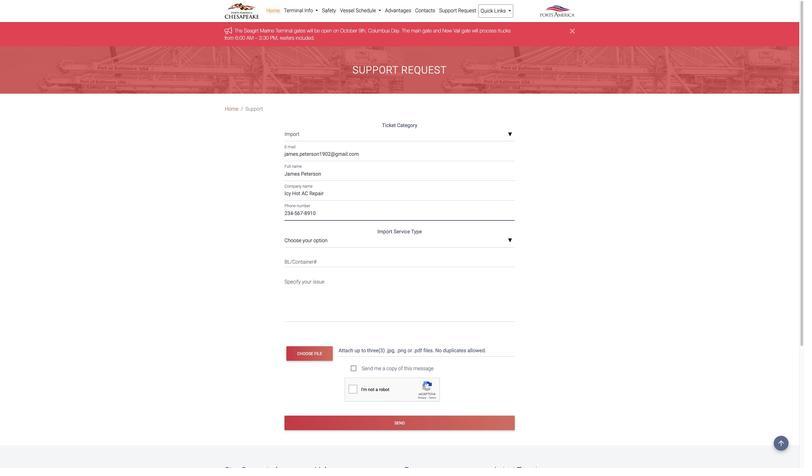 Task type: vqa. For each thing, say whether or not it's contained in the screenshot.
QUEUE
no



Task type: describe. For each thing, give the bounding box(es) containing it.
your for specify
[[302, 279, 312, 285]]

import service type
[[378, 229, 422, 235]]

name for company name
[[303, 184, 313, 189]]

3:30
[[259, 35, 269, 41]]

support inside support request link
[[440, 8, 457, 14]]

bl/container#
[[285, 259, 317, 265]]

the seagirt marine terminal gates will be open on october 9th, columbus day. the main gate and new vail gate will process trucks from 6:00 am – 3:30 pm, reefers included. link
[[225, 28, 511, 41]]

contacts link
[[414, 4, 438, 17]]

category
[[397, 123, 418, 129]]

company
[[285, 184, 302, 189]]

ticket category
[[382, 123, 418, 129]]

Phone number text field
[[285, 208, 515, 221]]

0 vertical spatial terminal
[[284, 8, 303, 14]]

choose for choose your option
[[285, 238, 302, 244]]

new
[[443, 28, 452, 34]]

send
[[395, 421, 405, 426]]

me
[[375, 366, 382, 372]]

6:00
[[235, 35, 245, 41]]

company name
[[285, 184, 313, 189]]

e-mail
[[285, 144, 296, 149]]

vessel schedule
[[340, 8, 378, 14]]

full
[[285, 164, 291, 169]]

main
[[411, 28, 422, 34]]

and
[[433, 28, 441, 34]]

e-
[[285, 144, 288, 149]]

marine
[[260, 28, 274, 34]]

close image
[[570, 27, 575, 35]]

columbus
[[368, 28, 390, 34]]

1 vertical spatial support
[[353, 64, 399, 76]]

specify your issue
[[285, 279, 325, 285]]

number
[[297, 204, 311, 209]]

0 vertical spatial home
[[267, 8, 280, 14]]

terminal info
[[284, 8, 314, 14]]

vail
[[454, 28, 461, 34]]

included.
[[296, 35, 315, 41]]

pm,
[[270, 35, 279, 41]]

terminal inside the seagirt marine terminal gates will be open on october 9th, columbus day. the main gate and new vail gate will process trucks from 6:00 am – 3:30 pm, reefers included.
[[276, 28, 293, 34]]

process
[[480, 28, 497, 34]]

terminal info link
[[282, 4, 320, 17]]

▼ for import
[[508, 132, 513, 137]]

mail
[[288, 144, 296, 149]]

send
[[362, 366, 373, 372]]

quick links link
[[479, 4, 514, 18]]

1 will from the left
[[307, 28, 313, 34]]

full name
[[285, 164, 302, 169]]

this
[[404, 366, 412, 372]]

advantages link
[[383, 4, 414, 17]]

BL/Container# text field
[[285, 255, 515, 267]]

Attach up to three(3) .jpg, .png or .pdf files. No duplicates allowed. text field
[[338, 345, 516, 357]]

october
[[340, 28, 358, 34]]

schedule
[[356, 8, 376, 14]]

am
[[247, 35, 254, 41]]

ticket
[[382, 123, 396, 129]]

file
[[314, 352, 322, 356]]

vessel
[[340, 8, 355, 14]]

copy
[[387, 366, 397, 372]]

2 the from the left
[[402, 28, 410, 34]]

message
[[414, 366, 434, 372]]

phone number
[[285, 204, 311, 209]]

links
[[495, 8, 506, 14]]

1 horizontal spatial request
[[458, 8, 477, 14]]



Task type: locate. For each thing, give the bounding box(es) containing it.
▼ for choose your option
[[508, 238, 513, 243]]

from
[[225, 35, 234, 41]]

0 vertical spatial support request
[[440, 8, 477, 14]]

reefers
[[280, 35, 295, 41]]

the
[[235, 28, 243, 34], [402, 28, 410, 34]]

name for full name
[[292, 164, 302, 169]]

1 vertical spatial request
[[402, 64, 447, 76]]

bullhorn image
[[225, 27, 235, 34]]

quick links
[[481, 8, 507, 14]]

1 horizontal spatial support
[[353, 64, 399, 76]]

choose up bl/container#
[[285, 238, 302, 244]]

trucks
[[498, 28, 511, 34]]

2 gate from the left
[[462, 28, 471, 34]]

day.
[[392, 28, 401, 34]]

home
[[267, 8, 280, 14], [225, 106, 239, 112]]

1 horizontal spatial import
[[378, 229, 393, 235]]

1 vertical spatial name
[[303, 184, 313, 189]]

your left issue
[[302, 279, 312, 285]]

0 vertical spatial name
[[292, 164, 302, 169]]

1 horizontal spatial will
[[472, 28, 479, 34]]

import left the "service"
[[378, 229, 393, 235]]

2 ▼ from the top
[[508, 238, 513, 243]]

advantages
[[385, 8, 412, 14]]

the seagirt marine terminal gates will be open on october 9th, columbus day. the main gate and new vail gate will process trucks from 6:00 am – 3:30 pm, reefers included.
[[225, 28, 511, 41]]

specify
[[285, 279, 301, 285]]

0 vertical spatial your
[[303, 238, 313, 244]]

E-mail email field
[[285, 149, 515, 161]]

support
[[440, 8, 457, 14], [353, 64, 399, 76], [246, 106, 263, 112]]

will left process
[[472, 28, 479, 34]]

1 vertical spatial choose
[[297, 352, 313, 356]]

your for choose
[[303, 238, 313, 244]]

name right 'company'
[[303, 184, 313, 189]]

import for import
[[285, 131, 300, 137]]

▼
[[508, 132, 513, 137], [508, 238, 513, 243]]

send button
[[285, 416, 515, 431]]

1 horizontal spatial home link
[[265, 4, 282, 17]]

1 vertical spatial home link
[[225, 105, 239, 113]]

0 horizontal spatial home
[[225, 106, 239, 112]]

gate right vail
[[462, 28, 471, 34]]

service
[[394, 229, 410, 235]]

import for import service type
[[378, 229, 393, 235]]

vessel schedule link
[[338, 4, 383, 17]]

seagirt
[[244, 28, 259, 34]]

support request link
[[438, 4, 479, 17]]

Specify your issue text field
[[285, 275, 515, 322]]

1 vertical spatial import
[[378, 229, 393, 235]]

phone
[[285, 204, 296, 209]]

import up mail on the left top of the page
[[285, 131, 300, 137]]

0 vertical spatial choose
[[285, 238, 302, 244]]

1 vertical spatial home
[[225, 106, 239, 112]]

choose file
[[297, 352, 322, 356]]

gates
[[294, 28, 306, 34]]

0 vertical spatial home link
[[265, 4, 282, 17]]

option
[[314, 238, 328, 244]]

will
[[307, 28, 313, 34], [472, 28, 479, 34]]

support request
[[440, 8, 477, 14], [353, 64, 447, 76]]

the up 6:00
[[235, 28, 243, 34]]

terminal left info
[[284, 8, 303, 14]]

issue
[[313, 279, 325, 285]]

choose your option
[[285, 238, 328, 244]]

1 horizontal spatial gate
[[462, 28, 471, 34]]

0 vertical spatial support
[[440, 8, 457, 14]]

home link
[[265, 4, 282, 17], [225, 105, 239, 113]]

Company name text field
[[285, 189, 515, 201]]

choose left file
[[297, 352, 313, 356]]

send me a copy of this message
[[362, 366, 434, 372]]

terminal up reefers
[[276, 28, 293, 34]]

info
[[305, 8, 313, 14]]

1 vertical spatial ▼
[[508, 238, 513, 243]]

0 horizontal spatial name
[[292, 164, 302, 169]]

1 horizontal spatial name
[[303, 184, 313, 189]]

1 vertical spatial your
[[302, 279, 312, 285]]

the seagirt marine terminal gates will be open on october 9th, columbus day. the main gate and new vail gate will process trucks from 6:00 am – 3:30 pm, reefers included. alert
[[0, 22, 800, 46]]

on
[[334, 28, 339, 34]]

type
[[412, 229, 422, 235]]

0 horizontal spatial gate
[[423, 28, 432, 34]]

gate
[[423, 28, 432, 34], [462, 28, 471, 34]]

1 vertical spatial terminal
[[276, 28, 293, 34]]

be
[[315, 28, 320, 34]]

your left "option" on the left of page
[[303, 238, 313, 244]]

of
[[399, 366, 403, 372]]

safety link
[[320, 4, 338, 17]]

1 horizontal spatial home
[[267, 8, 280, 14]]

name right full
[[292, 164, 302, 169]]

2 will from the left
[[472, 28, 479, 34]]

request
[[458, 8, 477, 14], [402, 64, 447, 76]]

1 the from the left
[[235, 28, 243, 34]]

will left be
[[307, 28, 313, 34]]

import
[[285, 131, 300, 137], [378, 229, 393, 235]]

0 horizontal spatial import
[[285, 131, 300, 137]]

open
[[321, 28, 332, 34]]

9th,
[[359, 28, 367, 34]]

–
[[255, 35, 258, 41]]

the right day. on the left top
[[402, 28, 410, 34]]

2 horizontal spatial support
[[440, 8, 457, 14]]

safety
[[322, 8, 336, 14]]

quick
[[481, 8, 493, 14]]

gate left and
[[423, 28, 432, 34]]

name
[[292, 164, 302, 169], [303, 184, 313, 189]]

0 vertical spatial import
[[285, 131, 300, 137]]

0 horizontal spatial will
[[307, 28, 313, 34]]

terminal
[[284, 8, 303, 14], [276, 28, 293, 34]]

0 horizontal spatial home link
[[225, 105, 239, 113]]

0 vertical spatial ▼
[[508, 132, 513, 137]]

a
[[383, 366, 386, 372]]

choose
[[285, 238, 302, 244], [297, 352, 313, 356]]

Full name text field
[[285, 169, 515, 181]]

0 horizontal spatial support
[[246, 106, 263, 112]]

0 vertical spatial request
[[458, 8, 477, 14]]

1 vertical spatial support request
[[353, 64, 447, 76]]

1 horizontal spatial the
[[402, 28, 410, 34]]

1 ▼ from the top
[[508, 132, 513, 137]]

1 gate from the left
[[423, 28, 432, 34]]

go to top image
[[774, 436, 789, 451]]

0 horizontal spatial the
[[235, 28, 243, 34]]

choose for choose file
[[297, 352, 313, 356]]

contacts
[[416, 8, 436, 14]]

your
[[303, 238, 313, 244], [302, 279, 312, 285]]

0 horizontal spatial request
[[402, 64, 447, 76]]

2 vertical spatial support
[[246, 106, 263, 112]]



